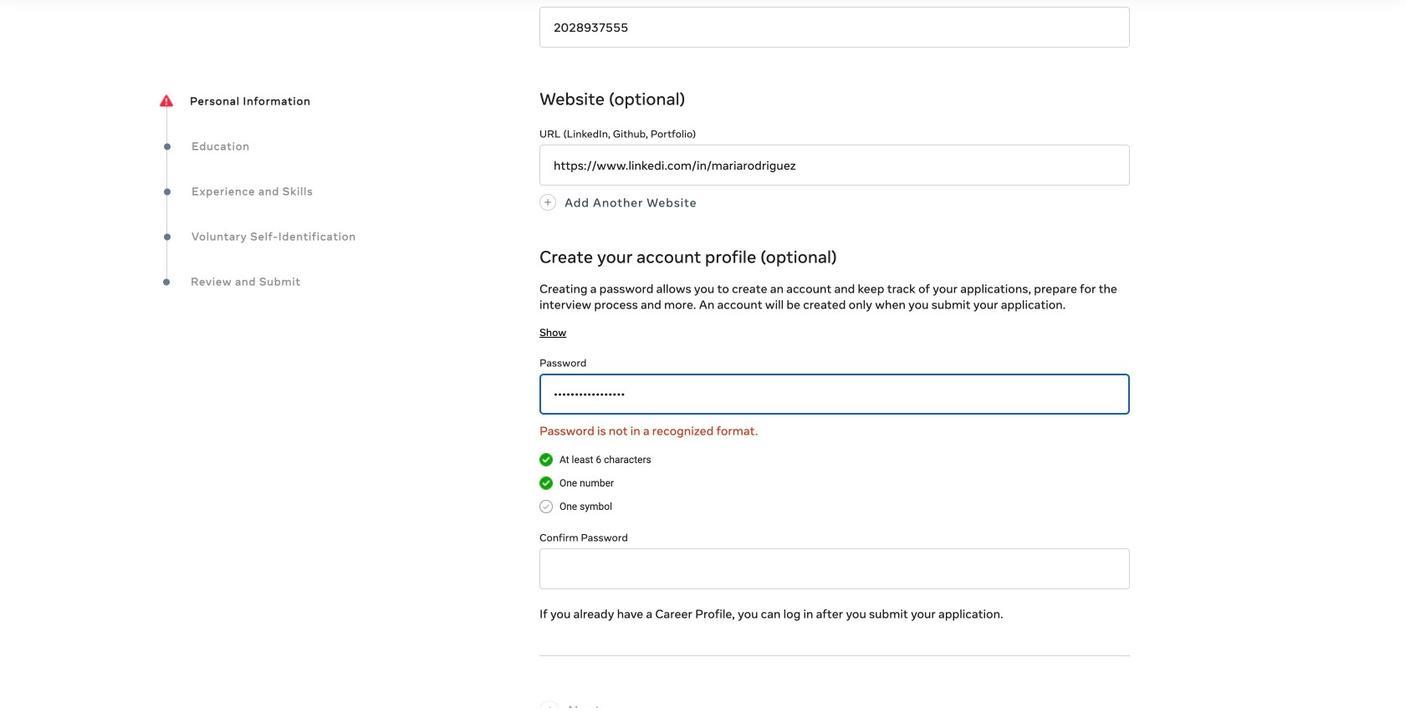 Task type: describe. For each thing, give the bounding box(es) containing it.
URL (LinkedIn, Github, Portfolio) text field
[[540, 145, 1130, 186]]



Task type: vqa. For each thing, say whether or not it's contained in the screenshot.
URL (LinkedIn, Github, Portfolio) TEXT FIELD
yes



Task type: locate. For each thing, give the bounding box(es) containing it.
None password field
[[540, 374, 1130, 415], [540, 549, 1130, 590], [540, 374, 1130, 415], [540, 549, 1130, 590]]

Phone text field
[[540, 7, 1130, 48]]



